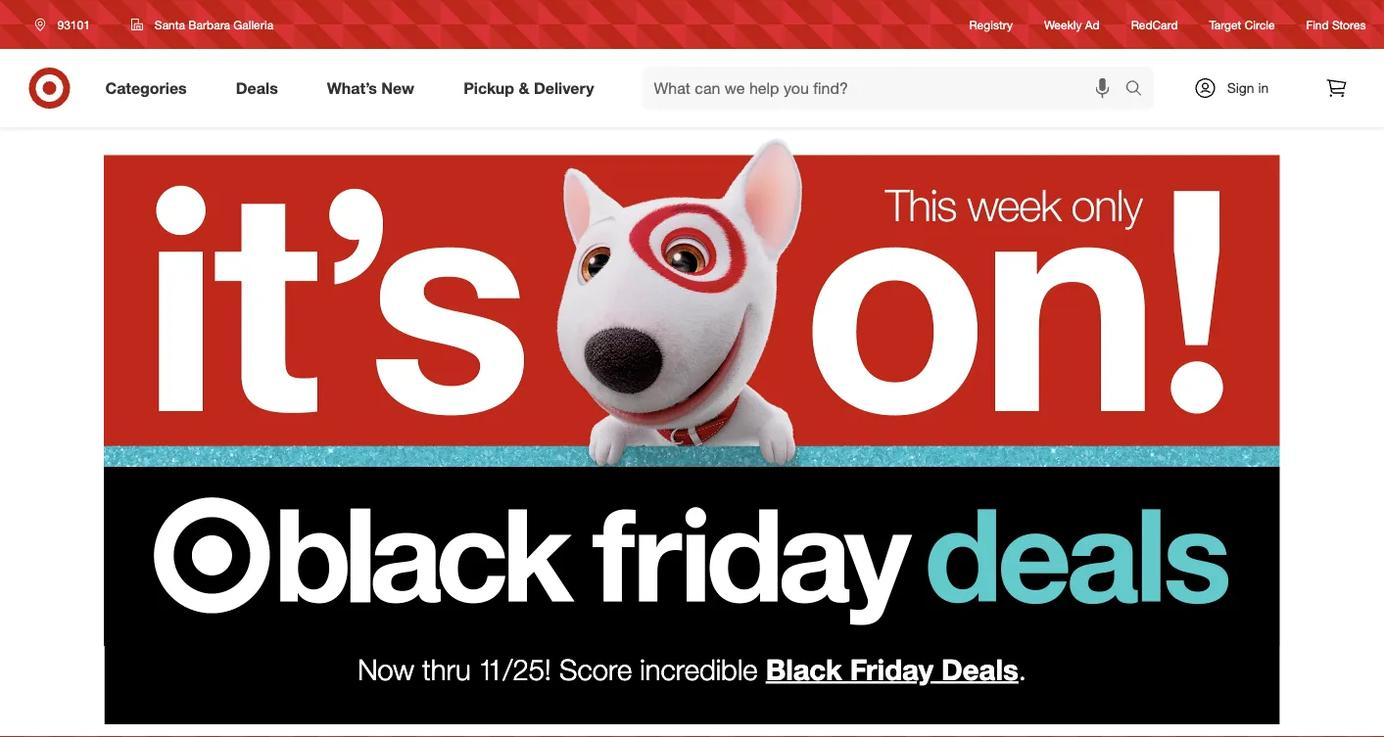 Task type: vqa. For each thing, say whether or not it's contained in the screenshot.
262
no



Task type: describe. For each thing, give the bounding box(es) containing it.
93101
[[57, 17, 90, 32]]

in
[[1258, 79, 1269, 96]]

target
[[1209, 17, 1242, 32]]

/25!
[[503, 652, 551, 687]]

What can we help you find? suggestions appear below search field
[[642, 67, 1130, 110]]

weekly
[[1044, 17, 1082, 32]]

redcard link
[[1131, 16, 1178, 33]]

.
[[1019, 652, 1027, 687]]

black
[[766, 652, 842, 687]]

circle
[[1245, 17, 1275, 32]]

93101 button
[[22, 7, 111, 42]]

&
[[519, 78, 529, 98]]

weekly ad link
[[1044, 16, 1100, 33]]

incredible
[[640, 652, 758, 687]]

registry link
[[969, 16, 1013, 33]]

deals link
[[219, 67, 302, 110]]

ad
[[1085, 17, 1100, 32]]

santa barbara galleria button
[[118, 7, 286, 42]]

stores
[[1332, 17, 1366, 32]]

barbara
[[188, 17, 230, 32]]

thru
[[422, 652, 471, 687]]

search button
[[1116, 67, 1163, 114]]

what's new link
[[310, 67, 439, 110]]

registry
[[969, 17, 1013, 32]]

find stores
[[1307, 17, 1366, 32]]

find stores link
[[1307, 16, 1366, 33]]

search
[[1116, 80, 1163, 100]]

pickup & delivery
[[464, 78, 594, 98]]

score
[[559, 652, 632, 687]]

friday
[[850, 652, 934, 687]]

delivery
[[534, 78, 594, 98]]

galleria
[[233, 17, 273, 32]]



Task type: locate. For each thing, give the bounding box(es) containing it.
pickup & delivery link
[[447, 67, 619, 110]]

now thru 11 /25! score incredible black friday deals .
[[358, 652, 1027, 687]]

this week only it's on! target black friday deals image
[[104, 127, 1280, 647]]

11
[[479, 652, 503, 687]]

deals inside deals link
[[236, 78, 278, 98]]

target circle
[[1209, 17, 1275, 32]]

target circle link
[[1209, 16, 1275, 33]]

pickup
[[464, 78, 514, 98]]

sign in
[[1227, 79, 1269, 96]]

what's
[[327, 78, 377, 98]]

sign in link
[[1177, 67, 1300, 110]]

new
[[381, 78, 415, 98]]

sign
[[1227, 79, 1255, 96]]

1 horizontal spatial deals
[[941, 652, 1019, 687]]

santa barbara galleria
[[155, 17, 273, 32]]

0 horizontal spatial deals
[[236, 78, 278, 98]]

redcard
[[1131, 17, 1178, 32]]

find
[[1307, 17, 1329, 32]]

now
[[358, 652, 414, 687]]

categories
[[105, 78, 187, 98]]

1 vertical spatial deals
[[941, 652, 1019, 687]]

deals
[[236, 78, 278, 98], [941, 652, 1019, 687]]

what's new
[[327, 78, 415, 98]]

categories link
[[89, 67, 211, 110]]

weekly ad
[[1044, 17, 1100, 32]]

santa
[[155, 17, 185, 32]]

deals down galleria
[[236, 78, 278, 98]]

deals right friday
[[941, 652, 1019, 687]]

0 vertical spatial deals
[[236, 78, 278, 98]]



